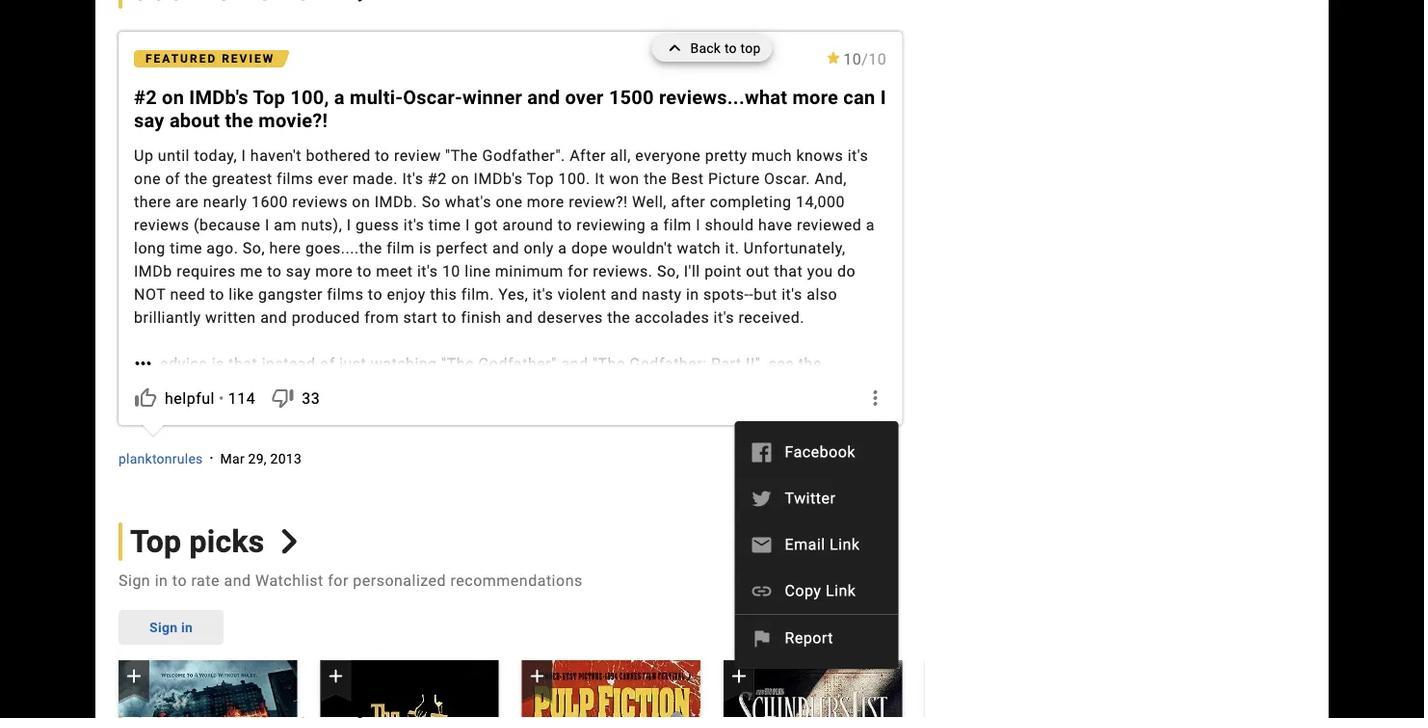 Task type: locate. For each thing, give the bounding box(es) containing it.
1 horizontal spatial is
[[419, 239, 432, 257]]

imdb's down godfather".
[[474, 169, 523, 187]]

oscar-
[[403, 86, 463, 108]]

0 vertical spatial say
[[134, 109, 164, 132]]

add image for the dark knight "image"
[[122, 665, 146, 688]]

schindler's list image
[[724, 660, 902, 718]]

a right "100," at left top
[[334, 86, 345, 108]]

menu
[[735, 429, 899, 661]]

1 horizontal spatial so,
[[657, 262, 680, 280]]

one down 'up'
[[134, 169, 161, 187]]

i'll
[[684, 262, 700, 280]]

reviewing
[[577, 215, 646, 234]]

a right it
[[727, 377, 736, 396]]

1 vertical spatial for
[[362, 377, 383, 396]]

2 vertical spatial on
[[352, 192, 370, 211]]

email link
[[785, 535, 860, 554]]

and
[[527, 86, 560, 108], [492, 239, 520, 257], [611, 285, 638, 303], [260, 308, 287, 326], [506, 308, 533, 326], [561, 354, 588, 373], [224, 571, 251, 589]]

say
[[134, 109, 164, 132], [286, 262, 311, 280]]

0 horizontal spatial in
[[155, 571, 168, 589]]

imdb's up about
[[189, 86, 248, 108]]

written
[[205, 308, 256, 326]]

all,
[[610, 146, 631, 164]]

to left rate
[[172, 571, 187, 589]]

1 horizontal spatial -
[[749, 285, 754, 303]]

facebook image
[[750, 441, 773, 464]]

films down haven't
[[277, 169, 313, 187]]

watching
[[371, 354, 437, 373]]

twitter link
[[735, 475, 899, 521]]

0 horizontal spatial film
[[387, 239, 415, 257]]

2 horizontal spatial for
[[568, 262, 589, 280]]

link inside menu item
[[826, 582, 856, 600]]

to down this
[[442, 308, 457, 326]]

of inside up until today, i haven't bothered to review "the godfather". after all, everyone pretty much knows it's one of the greatest films ever made. it's #2 on imdb's top 100. it won the best picture oscar. and, there are nearly 1600 reviews on imdb. so what's one more review?! well, after completing 14,000 reviews (because i am nuts), i guess it's time i got around to reviewing a film i should have reviewed a long time ago. so, here goes....the film is perfect and only a dope wouldn't watch it. unfortunately, imdb requires me to say more to meet it's 10 line minimum for reviews. so, i'll point out that you do not need to like gangster films to enjoy this film. yes, it's violent and nasty in spots--but it's also brilliantly written and produced from start to finish and deserves the accolades it's received.
[[165, 169, 180, 187]]

today,
[[194, 146, 237, 164]]

2 horizontal spatial top
[[527, 169, 554, 187]]

1 horizontal spatial reviews
[[292, 192, 348, 211]]

1 vertical spatial one
[[496, 192, 523, 211]]

link for copy link
[[826, 582, 856, 600]]

add image
[[122, 665, 146, 688], [324, 665, 347, 688], [728, 665, 751, 688]]

1 vertical spatial of
[[320, 354, 335, 373]]

0 horizontal spatial say
[[134, 109, 164, 132]]

top left 'picks'
[[130, 523, 182, 559]]

2 vertical spatial top
[[130, 523, 182, 559]]

0 vertical spatial -
[[749, 285, 754, 303]]

say up gangster
[[286, 262, 311, 280]]

2 horizontal spatial in
[[686, 285, 699, 303]]

group
[[119, 660, 297, 718], [320, 660, 499, 718], [522, 660, 701, 718], [724, 660, 902, 718]]

for
[[568, 262, 589, 280], [362, 377, 383, 396], [328, 571, 349, 589]]

sign up sign in
[[119, 571, 151, 589]]

0 horizontal spatial films
[[277, 169, 313, 187]]

sign in
[[149, 619, 193, 635]]

sign up the dark knight "image"
[[149, 619, 178, 635]]

- inside my advice is that instead of just watching "the godfather" and "the godfather: part ii", see the combined version they created for television--with additional scenes that made it a very rich experience.
[[462, 377, 467, 396]]

on down made.
[[352, 192, 370, 211]]

expand less image
[[664, 35, 690, 62]]

film up meet
[[387, 239, 415, 257]]

here
[[269, 239, 301, 257]]

1 vertical spatial #2
[[428, 169, 447, 187]]

1 vertical spatial imdb's
[[474, 169, 523, 187]]

1500
[[609, 86, 654, 108]]

i left got
[[465, 215, 470, 234]]

1 vertical spatial top
[[527, 169, 554, 187]]

1 horizontal spatial on
[[352, 192, 370, 211]]

review inside up until today, i haven't bothered to review "the godfather". after all, everyone pretty much knows it's one of the greatest films ever made. it's #2 on imdb's top 100. it won the best picture oscar. and, there are nearly 1600 reviews on imdb. so what's one more review?! well, after completing 14,000 reviews (because i am nuts), i guess it's time i got around to reviewing a film i should have reviewed a long time ago. so, here goes....the film is perfect and only a dope wouldn't watch it. unfortunately, imdb requires me to say more to meet it's 10 line minimum for reviews. so, i'll point out that you do not need to like gangster films to enjoy this film. yes, it's violent and nasty in spots--but it's also brilliantly written and produced from start to finish and deserves the accolades it's received.
[[394, 146, 441, 164]]

long
[[134, 239, 166, 257]]

the right 'see'
[[799, 354, 822, 373]]

10 up can
[[869, 50, 887, 68]]

link right email
[[830, 535, 860, 554]]

0 vertical spatial on
[[162, 86, 184, 108]]

films up produced
[[327, 285, 364, 303]]

also
[[807, 285, 838, 303]]

0 vertical spatial time
[[429, 215, 461, 234]]

is inside my advice is that instead of just watching "the godfather" and "the godfather: part ii", see the combined version they created for television--with additional scenes that made it a very rich experience.
[[212, 354, 224, 373]]

2 horizontal spatial add image
[[728, 665, 751, 688]]

0 horizontal spatial add image
[[122, 665, 146, 688]]

that up version
[[229, 354, 258, 373]]

and down got
[[492, 239, 520, 257]]

0 vertical spatial is
[[419, 239, 432, 257]]

a down the well,
[[650, 215, 659, 234]]

top
[[253, 86, 285, 108], [527, 169, 554, 187], [130, 523, 182, 559]]

the up are on the left top of the page
[[185, 169, 208, 187]]

1 horizontal spatial #2
[[428, 169, 447, 187]]

guess
[[356, 215, 399, 234]]

1 horizontal spatial more
[[527, 192, 565, 211]]

1 horizontal spatial say
[[286, 262, 311, 280]]

created
[[303, 377, 358, 396]]

1 horizontal spatial top
[[253, 86, 285, 108]]

the up the well,
[[644, 169, 667, 187]]

0 vertical spatial link
[[830, 535, 860, 554]]

spots-
[[704, 285, 749, 303]]

0 horizontal spatial -
[[462, 377, 467, 396]]

one up the around in the left of the page
[[496, 192, 523, 211]]

0 vertical spatial for
[[568, 262, 589, 280]]

2 vertical spatial in
[[181, 619, 193, 635]]

2 horizontal spatial more
[[793, 86, 839, 108]]

the inside my advice is that instead of just watching "the godfather" and "the godfather: part ii", see the combined version they created for television--with additional scenes that made it a very rich experience.
[[799, 354, 822, 373]]

0 horizontal spatial 10
[[442, 262, 461, 280]]

top inside up until today, i haven't bothered to review "the godfather". after all, everyone pretty much knows it's one of the greatest films ever made. it's #2 on imdb's top 100. it won the best picture oscar. and, there are nearly 1600 reviews on imdb. so what's one more review?! well, after completing 14,000 reviews (because i am nuts), i guess it's time i got around to reviewing a film i should have reviewed a long time ago. so, here goes....the film is perfect and only a dope wouldn't watch it. unfortunately, imdb requires me to say more to meet it's 10 line minimum for reviews. so, i'll point out that you do not need to like gangster films to enjoy this film. yes, it's violent and nasty in spots--but it's also brilliantly written and produced from start to finish and deserves the accolades it's received.
[[527, 169, 554, 187]]

1 vertical spatial reviews
[[134, 215, 189, 234]]

2 add image from the left
[[324, 665, 347, 688]]

2 horizontal spatial on
[[451, 169, 469, 187]]

sign for sign in
[[149, 619, 178, 635]]

in for sign in to rate and watchlist for personalized recommendations
[[155, 571, 168, 589]]

is
[[419, 239, 432, 257], [212, 354, 224, 373]]

films
[[277, 169, 313, 187], [327, 285, 364, 303]]

review up it's
[[394, 146, 441, 164]]

1 horizontal spatial add image
[[324, 665, 347, 688]]

see more image
[[128, 352, 159, 375]]

up
[[134, 146, 154, 164]]

film down after
[[664, 215, 692, 234]]

there
[[134, 192, 171, 211]]

in down rate
[[181, 619, 193, 635]]

10 right the star inline icon
[[844, 50, 862, 68]]

10 up this
[[442, 262, 461, 280]]

need
[[170, 285, 205, 303]]

0 vertical spatial sign
[[119, 571, 151, 589]]

star inline image
[[826, 52, 841, 64]]

top up movie?!
[[253, 86, 285, 108]]

is inside up until today, i haven't bothered to review "the godfather". after all, everyone pretty much knows it's one of the greatest films ever made. it's #2 on imdb's top 100. it won the best picture oscar. and, there are nearly 1600 reviews on imdb. so what's one more review?! well, after completing 14,000 reviews (because i am nuts), i guess it's time i got around to reviewing a film i should have reviewed a long time ago. so, here goes....the film is perfect and only a dope wouldn't watch it. unfortunately, imdb requires me to say more to meet it's 10 line minimum for reviews. so, i'll point out that you do not need to like gangster films to enjoy this film. yes, it's violent and nasty in spots--but it's also brilliantly written and produced from start to finish and deserves the accolades it's received.
[[419, 239, 432, 257]]

in down i'll
[[686, 285, 699, 303]]

2 horizontal spatial that
[[774, 262, 803, 280]]

that down the "godfather:"
[[635, 377, 664, 396]]

and left over
[[527, 86, 560, 108]]

reviews down there
[[134, 215, 189, 234]]

link for email link
[[830, 535, 860, 554]]

it's down minimum
[[533, 285, 553, 303]]

pulp fiction image
[[522, 660, 701, 718]]

0 vertical spatial of
[[165, 169, 180, 187]]

0 vertical spatial in
[[686, 285, 699, 303]]

on up about
[[162, 86, 184, 108]]

should
[[705, 215, 754, 234]]

0 horizontal spatial more
[[315, 262, 353, 280]]

one
[[134, 169, 161, 187], [496, 192, 523, 211]]

1 vertical spatial in
[[155, 571, 168, 589]]

in left rate
[[155, 571, 168, 589]]

much
[[752, 146, 792, 164]]

flag image
[[750, 627, 773, 650]]

a inside #2 on imdb's top 100, a multi-oscar-winner and over 1500 reviews...what more can i say about the movie?!
[[334, 86, 345, 108]]

a
[[334, 86, 345, 108], [650, 215, 659, 234], [866, 215, 875, 234], [558, 239, 567, 257], [727, 377, 736, 396]]

0 vertical spatial one
[[134, 169, 161, 187]]

the up today,
[[225, 109, 254, 132]]

of down until
[[165, 169, 180, 187]]

finish
[[461, 308, 502, 326]]

top
[[741, 40, 761, 56]]

is left perfect
[[419, 239, 432, 257]]

1 horizontal spatial for
[[362, 377, 383, 396]]

#2 up so
[[428, 169, 447, 187]]

1 vertical spatial film
[[387, 239, 415, 257]]

top inside #2 on imdb's top 100, a multi-oscar-winner and over 1500 reviews...what more can i say about the movie?!
[[253, 86, 285, 108]]

0 vertical spatial films
[[277, 169, 313, 187]]

sign inside button
[[149, 619, 178, 635]]

0 vertical spatial imdb's
[[189, 86, 248, 108]]

after
[[671, 192, 706, 211]]

sign for sign in to rate and watchlist for personalized recommendations
[[119, 571, 151, 589]]

0 vertical spatial that
[[774, 262, 803, 280]]

so,
[[243, 239, 265, 257], [657, 262, 680, 280]]

1 horizontal spatial imdb's
[[474, 169, 523, 187]]

so, up me on the left of page
[[243, 239, 265, 257]]

time down so
[[429, 215, 461, 234]]

it's right the knows
[[848, 146, 869, 164]]

featured review
[[146, 52, 275, 66]]

1 horizontal spatial of
[[320, 354, 335, 373]]

haven't
[[250, 146, 302, 164]]

helpful • 114
[[165, 389, 256, 407]]

line
[[465, 262, 491, 280]]

well,
[[632, 192, 667, 211]]

1 vertical spatial that
[[229, 354, 258, 373]]

recommendations
[[451, 571, 583, 589]]

and up scenes
[[561, 354, 588, 373]]

reviews
[[292, 192, 348, 211], [134, 215, 189, 234]]

on up what's at the left of page
[[451, 169, 469, 187]]

rich
[[775, 377, 802, 396]]

0 horizontal spatial on
[[162, 86, 184, 108]]

ii",
[[746, 354, 764, 373]]

time
[[429, 215, 461, 234], [170, 239, 202, 257]]

violent
[[558, 285, 607, 303]]

reviews up the nuts),
[[292, 192, 348, 211]]

top down godfather".
[[527, 169, 554, 187]]

more down goes....the
[[315, 262, 353, 280]]

is up version
[[212, 354, 224, 373]]

that down unfortunately,
[[774, 262, 803, 280]]

1 vertical spatial films
[[327, 285, 364, 303]]

from
[[364, 308, 399, 326]]

1 vertical spatial link
[[826, 582, 856, 600]]

in for sign in
[[181, 619, 193, 635]]

in inside sign in button
[[181, 619, 193, 635]]

i
[[881, 86, 886, 108], [241, 146, 246, 164], [265, 215, 270, 234], [347, 215, 351, 234], [465, 215, 470, 234], [696, 215, 701, 234]]

#2 inside #2 on imdb's top 100, a multi-oscar-winner and over 1500 reviews...what more can i say about the movie?!
[[134, 86, 157, 108]]

so, left i'll
[[657, 262, 680, 280]]

0 vertical spatial film
[[664, 215, 692, 234]]

1 vertical spatial say
[[286, 262, 311, 280]]

it's down spots-
[[714, 308, 735, 326]]

to left top
[[725, 40, 737, 56]]

to up from
[[368, 285, 383, 303]]

perfect
[[436, 239, 488, 257]]

add image
[[526, 665, 549, 688]]

1 horizontal spatial film
[[664, 215, 692, 234]]

of inside my advice is that instead of just watching "the godfather" and "the godfather: part ii", see the combined version they created for television--with additional scenes that made it a very rich experience.
[[320, 354, 335, 373]]

1 vertical spatial is
[[212, 354, 224, 373]]

i right can
[[881, 86, 886, 108]]

i up goes....the
[[347, 215, 351, 234]]

0 vertical spatial so,
[[243, 239, 265, 257]]

0 horizontal spatial imdb's
[[189, 86, 248, 108]]

0 vertical spatial top
[[253, 86, 285, 108]]

1 horizontal spatial 10
[[844, 50, 862, 68]]

mar 29, 2013
[[220, 450, 302, 466]]

1 vertical spatial so,
[[657, 262, 680, 280]]

me
[[240, 262, 263, 280]]

part
[[711, 354, 742, 373]]

0 horizontal spatial #2
[[134, 86, 157, 108]]

report
[[785, 629, 833, 647]]

"the up what's at the left of page
[[445, 146, 478, 164]]

mar
[[220, 450, 245, 466]]

1 vertical spatial sign
[[149, 619, 178, 635]]

0 vertical spatial review
[[222, 52, 275, 66]]

the
[[225, 109, 254, 132], [185, 169, 208, 187], [644, 169, 667, 187], [607, 308, 631, 326], [799, 354, 822, 373]]

for up violent
[[568, 262, 589, 280]]

#2 on imdb's top 100, a multi-oscar-winner and over 1500 reviews...what more can i say about the movie?!
[[134, 86, 886, 132]]

report menu item
[[735, 615, 899, 661]]

back to top button
[[652, 35, 773, 62]]

review right the featured
[[222, 52, 275, 66]]

10 / 10
[[844, 50, 887, 68]]

0 horizontal spatial for
[[328, 571, 349, 589]]

imdb
[[134, 262, 172, 280]]

1 horizontal spatial in
[[181, 619, 193, 635]]

0 horizontal spatial of
[[165, 169, 180, 187]]

1 horizontal spatial time
[[429, 215, 461, 234]]

0 vertical spatial more
[[793, 86, 839, 108]]

winner
[[463, 86, 522, 108]]

to left like
[[210, 285, 224, 303]]

imdb's
[[189, 86, 248, 108], [474, 169, 523, 187]]

film
[[664, 215, 692, 234], [387, 239, 415, 257]]

and inside #2 on imdb's top 100, a multi-oscar-winner and over 1500 reviews...what more can i say about the movie?!
[[527, 86, 560, 108]]

2 vertical spatial for
[[328, 571, 349, 589]]

to
[[725, 40, 737, 56], [375, 146, 390, 164], [558, 215, 572, 234], [267, 262, 282, 280], [357, 262, 372, 280], [210, 285, 224, 303], [368, 285, 383, 303], [442, 308, 457, 326], [172, 571, 187, 589]]

enjoy
[[387, 285, 426, 303]]

-
[[749, 285, 754, 303], [462, 377, 467, 396]]

0 horizontal spatial is
[[212, 354, 224, 373]]

"the inside up until today, i haven't bothered to review "the godfather". after all, everyone pretty much knows it's one of the greatest films ever made. it's #2 on imdb's top 100. it won the best picture oscar. and, there are nearly 1600 reviews on imdb. so what's one more review?! well, after completing 14,000 reviews (because i am nuts), i guess it's time i got around to reviewing a film i should have reviewed a long time ago. so, here goes....the film is perfect and only a dope wouldn't watch it. unfortunately, imdb requires me to say more to meet it's 10 line minimum for reviews. so, i'll point out that you do not need to like gangster films to enjoy this film. yes, it's violent and nasty in spots--but it's also brilliantly written and produced from start to finish and deserves the accolades it's received.
[[445, 146, 478, 164]]

0 vertical spatial #2
[[134, 86, 157, 108]]

0 horizontal spatial reviews
[[134, 215, 189, 234]]

the inside #2 on imdb's top 100, a multi-oscar-winner and over 1500 reviews...what more can i say about the movie?!
[[225, 109, 254, 132]]

email
[[785, 535, 825, 554]]

of up created
[[320, 354, 335, 373]]

1 vertical spatial review
[[394, 146, 441, 164]]

reviews.
[[593, 262, 653, 280]]

nearly
[[203, 192, 247, 211]]

"the up with
[[441, 354, 474, 373]]

they
[[268, 377, 299, 396]]

to left meet
[[357, 262, 372, 280]]

and down gangster
[[260, 308, 287, 326]]

for down just
[[362, 377, 383, 396]]

1 horizontal spatial one
[[496, 192, 523, 211]]

#2 down the featured
[[134, 86, 157, 108]]

more inside #2 on imdb's top 100, a multi-oscar-winner and over 1500 reviews...what more can i say about the movie?!
[[793, 86, 839, 108]]

more up the around in the left of the page
[[527, 192, 565, 211]]

say up 'up'
[[134, 109, 164, 132]]

1 add image from the left
[[122, 665, 146, 688]]

back
[[690, 40, 721, 56]]

link right copy
[[826, 582, 856, 600]]

1 vertical spatial more
[[527, 192, 565, 211]]

3 add image from the left
[[728, 665, 751, 688]]

it's down so
[[404, 215, 424, 234]]

back to top
[[690, 40, 761, 56]]

for right watchlist
[[328, 571, 349, 589]]

1 vertical spatial time
[[170, 239, 202, 257]]

1 horizontal spatial review
[[394, 146, 441, 164]]

2 vertical spatial that
[[635, 377, 664, 396]]

1 vertical spatial -
[[462, 377, 467, 396]]

time up requires
[[170, 239, 202, 257]]

more down the star inline icon
[[793, 86, 839, 108]]



Task type: describe. For each thing, give the bounding box(es) containing it.
what's
[[445, 192, 492, 211]]

i inside #2 on imdb's top 100, a multi-oscar-winner and over 1500 reviews...what more can i say about the movie?!
[[881, 86, 886, 108]]

2 vertical spatial more
[[315, 262, 353, 280]]

•
[[219, 389, 224, 407]]

3 group from the left
[[522, 660, 701, 718]]

yes,
[[499, 285, 528, 303]]

imdb.
[[375, 192, 418, 211]]

like
[[229, 285, 254, 303]]

1 vertical spatial on
[[451, 169, 469, 187]]

around
[[503, 215, 553, 234]]

review?!
[[569, 192, 628, 211]]

0 horizontal spatial one
[[134, 169, 161, 187]]

multi-
[[350, 86, 403, 108]]

email image
[[750, 534, 773, 557]]

up until today, i haven't bothered to review "the godfather". after all, everyone pretty much knows it's one of the greatest films ever made. it's #2 on imdb's top 100. it won the best picture oscar. and, there are nearly 1600 reviews on imdb. so what's one more review?! well, after completing 14,000 reviews (because i am nuts), i guess it's time i got around to reviewing a film i should have reviewed a long time ago. so, here goes....the film is perfect and only a dope wouldn't watch it. unfortunately, imdb requires me to say more to meet it's 10 line minimum for reviews. so, i'll point out that you do not need to like gangster films to enjoy this film. yes, it's violent and nasty in spots--but it's also brilliantly written and produced from start to finish and deserves the accolades it's received.
[[134, 146, 875, 326]]

best
[[671, 169, 704, 187]]

#2 inside up until today, i haven't bothered to review "the godfather". after all, everyone pretty much knows it's one of the greatest films ever made. it's #2 on imdb's top 100. it won the best picture oscar. and, there are nearly 1600 reviews on imdb. so what's one more review?! well, after completing 14,000 reviews (because i am nuts), i guess it's time i got around to reviewing a film i should have reviewed a long time ago. so, here goes....the film is perfect and only a dope wouldn't watch it. unfortunately, imdb requires me to say more to meet it's 10 line minimum for reviews. so, i'll point out that you do not need to like gangster films to enjoy this film. yes, it's violent and nasty in spots--but it's also brilliantly written and produced from start to finish and deserves the accolades it's received.
[[428, 169, 447, 187]]

sign in to rate and watchlist for personalized recommendations
[[119, 571, 583, 589]]

am
[[274, 215, 297, 234]]

made
[[668, 377, 709, 396]]

with
[[467, 377, 498, 396]]

more options image
[[864, 386, 887, 410]]

0 horizontal spatial that
[[229, 354, 258, 373]]

i left am
[[265, 215, 270, 234]]

say inside #2 on imdb's top 100, a multi-oscar-winner and over 1500 reviews...what more can i say about the movie?!
[[134, 109, 164, 132]]

gangster
[[258, 285, 323, 303]]

114
[[228, 389, 256, 407]]

everyone
[[635, 146, 701, 164]]

the down reviews. on the left top of page
[[607, 308, 631, 326]]

is helpful image
[[134, 386, 157, 410]]

and inside my advice is that instead of just watching "the godfather" and "the godfather: part ii", see the combined version they created for television--with additional scenes that made it a very rich experience.
[[561, 354, 588, 373]]

this
[[430, 285, 457, 303]]

reviews...what
[[659, 86, 788, 108]]

"the up scenes
[[593, 354, 625, 373]]

33
[[302, 389, 320, 407]]

twitter image
[[750, 487, 773, 510]]

to inside button
[[725, 40, 737, 56]]

2013
[[270, 450, 302, 466]]

godfather"
[[478, 354, 557, 373]]

on inside #2 on imdb's top 100, a multi-oscar-winner and over 1500 reviews...what more can i say about the movie?!
[[162, 86, 184, 108]]

completing
[[710, 192, 792, 211]]

0 horizontal spatial time
[[170, 239, 202, 257]]

knows
[[797, 146, 844, 164]]

say inside up until today, i haven't bothered to review "the godfather". after all, everyone pretty much knows it's one of the greatest films ever made. it's #2 on imdb's top 100. it won the best picture oscar. and, there are nearly 1600 reviews on imdb. so what's one more review?! well, after completing 14,000 reviews (because i am nuts), i guess it's time i got around to reviewing a film i should have reviewed a long time ago. so, here goes....the film is perfect and only a dope wouldn't watch it. unfortunately, imdb requires me to say more to meet it's 10 line minimum for reviews. so, i'll point out that you do not need to like gangster films to enjoy this film. yes, it's violent and nasty in spots--but it's also brilliantly written and produced from start to finish and deserves the accolades it's received.
[[286, 262, 311, 280]]

copy
[[785, 582, 821, 600]]

out
[[746, 262, 770, 280]]

for inside my advice is that instead of just watching "the godfather" and "the godfather: part ii", see the combined version they created for television--with additional scenes that made it a very rich experience.
[[362, 377, 383, 396]]

but
[[754, 285, 778, 303]]

see
[[769, 354, 794, 373]]

1 horizontal spatial that
[[635, 377, 664, 396]]

experience.
[[134, 400, 218, 419]]

are
[[176, 192, 199, 211]]

and down yes,
[[506, 308, 533, 326]]

bothered
[[306, 146, 371, 164]]

1 group from the left
[[119, 660, 297, 718]]

- inside up until today, i haven't bothered to review "the godfather". after all, everyone pretty much knows it's one of the greatest films ever made. it's #2 on imdb's top 100. it won the best picture oscar. and, there are nearly 1600 reviews on imdb. so what's one more review?! well, after completing 14,000 reviews (because i am nuts), i guess it's time i got around to reviewing a film i should have reviewed a long time ago. so, here goes....the film is perfect and only a dope wouldn't watch it. unfortunately, imdb requires me to say more to meet it's 10 line minimum for reviews. so, i'll point out that you do not need to like gangster films to enjoy this film. yes, it's violent and nasty in spots--but it's also brilliantly written and produced from start to finish and deserves the accolades it's received.
[[749, 285, 754, 303]]

picks
[[189, 523, 265, 559]]

dope
[[572, 239, 608, 257]]

it
[[713, 377, 723, 396]]

0 horizontal spatial review
[[222, 52, 275, 66]]

1 horizontal spatial films
[[327, 285, 364, 303]]

planktonrules button
[[119, 449, 203, 468]]

and right rate
[[224, 571, 251, 589]]

movie?!
[[259, 109, 328, 132]]

imdb's inside up until today, i haven't bothered to review "the godfather". after all, everyone pretty much knows it's one of the greatest films ever made. it's #2 on imdb's top 100. it won the best picture oscar. and, there are nearly 1600 reviews on imdb. so what's one more review?! well, after completing 14,000 reviews (because i am nuts), i guess it's time i got around to reviewing a film i should have reviewed a long time ago. so, here goes....the film is perfect and only a dope wouldn't watch it. unfortunately, imdb requires me to say more to meet it's 10 line minimum for reviews. so, i'll point out that you do not need to like gangster films to enjoy this film. yes, it's violent and nasty in spots--but it's also brilliantly written and produced from start to finish and deserves the accolades it's received.
[[474, 169, 523, 187]]

godfather".
[[482, 146, 565, 164]]

facebook
[[785, 443, 856, 461]]

greatest
[[212, 169, 272, 187]]

4 group from the left
[[724, 660, 902, 718]]

unfortunately,
[[744, 239, 846, 257]]

twitter
[[785, 489, 836, 507]]

it's up this
[[417, 262, 438, 280]]

"the for watching
[[441, 354, 474, 373]]

not
[[134, 285, 166, 303]]

to up dope
[[558, 215, 572, 234]]

start
[[403, 308, 438, 326]]

scenes
[[579, 377, 630, 396]]

the godfather part ii image
[[320, 660, 499, 718]]

a right only
[[558, 239, 567, 257]]

0 horizontal spatial so,
[[243, 239, 265, 257]]

100.
[[559, 169, 591, 187]]

goes....the
[[306, 239, 382, 257]]

10 inside up until today, i haven't bothered to review "the godfather". after all, everyone pretty much knows it's one of the greatest films ever made. it's #2 on imdb's top 100. it won the best picture oscar. and, there are nearly 1600 reviews on imdb. so what's one more review?! well, after completing 14,000 reviews (because i am nuts), i guess it's time i got around to reviewing a film i should have reviewed a long time ago. so, here goes....the film is perfect and only a dope wouldn't watch it. unfortunately, imdb requires me to say more to meet it's 10 line minimum for reviews. so, i'll point out that you do not need to like gangster films to enjoy this film. yes, it's violent and nasty in spots--but it's also brilliantly written and produced from start to finish and deserves the accolades it's received.
[[442, 262, 461, 280]]

2 horizontal spatial 10
[[869, 50, 887, 68]]

copy link menu item
[[735, 568, 899, 614]]

additional
[[502, 377, 574, 396]]

a right reviewed
[[866, 215, 875, 234]]

in inside up until today, i haven't bothered to review "the godfather". after all, everyone pretty much knows it's one of the greatest films ever made. it's #2 on imdb's top 100. it won the best picture oscar. and, there are nearly 1600 reviews on imdb. so what's one more review?! well, after completing 14,000 reviews (because i am nuts), i guess it's time i got around to reviewing a film i should have reviewed a long time ago. so, here goes....the film is perfect and only a dope wouldn't watch it. unfortunately, imdb requires me to say more to meet it's 10 line minimum for reviews. so, i'll point out that you do not need to like gangster films to enjoy this film. yes, it's violent and nasty in spots--but it's also brilliantly written and produced from start to finish and deserves the accolades it's received.
[[686, 285, 699, 303]]

2 group from the left
[[320, 660, 499, 718]]

link image
[[750, 580, 773, 603]]

0 horizontal spatial top
[[130, 523, 182, 559]]

do
[[838, 262, 856, 280]]

add image for the schindler's list image at right bottom
[[728, 665, 751, 688]]

helpful
[[165, 389, 215, 407]]

produced
[[292, 308, 360, 326]]

29,
[[248, 450, 267, 466]]

100,
[[290, 86, 329, 108]]

0 vertical spatial reviews
[[292, 192, 348, 211]]

and down reviews. on the left top of page
[[611, 285, 638, 303]]

meet
[[376, 262, 413, 280]]

imdb's inside #2 on imdb's top 100, a multi-oscar-winner and over 1500 reviews...what more can i say about the movie?!
[[189, 86, 248, 108]]

until
[[158, 146, 190, 164]]

godfather:
[[630, 354, 707, 373]]

that inside up until today, i haven't bothered to review "the godfather". after all, everyone pretty much knows it's one of the greatest films ever made. it's #2 on imdb's top 100. it won the best picture oscar. and, there are nearly 1600 reviews on imdb. so what's one more review?! well, after completing 14,000 reviews (because i am nuts), i guess it's time i got around to reviewing a film i should have reviewed a long time ago. so, here goes....the film is perfect and only a dope wouldn't watch it. unfortunately, imdb requires me to say more to meet it's 10 line minimum for reviews. so, i'll point out that you do not need to like gangster films to enjoy this film. yes, it's violent and nasty in spots--but it's also brilliantly written and produced from start to finish and deserves the accolades it's received.
[[774, 262, 803, 280]]

got
[[474, 215, 498, 234]]

"the for review
[[445, 146, 478, 164]]

a inside my advice is that instead of just watching "the godfather" and "the godfather: part ii", see the combined version they created for television--with additional scenes that made it a very rich experience.
[[727, 377, 736, 396]]

requires
[[177, 262, 236, 280]]

to right me on the left of page
[[267, 262, 282, 280]]

i up greatest
[[241, 146, 246, 164]]

film.
[[461, 285, 494, 303]]

(because
[[194, 215, 261, 234]]

chevron right inline image
[[277, 529, 302, 554]]

1600
[[252, 192, 288, 211]]

for inside up until today, i haven't bothered to review "the godfather". after all, everyone pretty much knows it's one of the greatest films ever made. it's #2 on imdb's top 100. it won the best picture oscar. and, there are nearly 1600 reviews on imdb. so what's one more review?! well, after completing 14,000 reviews (because i am nuts), i guess it's time i got around to reviewing a film i should have reviewed a long time ago. so, here goes....the film is perfect and only a dope wouldn't watch it. unfortunately, imdb requires me to say more to meet it's 10 line minimum for reviews. so, i'll point out that you do not need to like gangster films to enjoy this film. yes, it's violent and nasty in spots--but it's also brilliantly written and produced from start to finish and deserves the accolades it's received.
[[568, 262, 589, 280]]

i up watch
[[696, 215, 701, 234]]

my
[[134, 354, 156, 373]]

nasty
[[642, 285, 682, 303]]

it's
[[402, 169, 423, 187]]

minimum
[[495, 262, 564, 280]]

only
[[524, 239, 554, 257]]

accolades
[[635, 308, 709, 326]]

it.
[[725, 239, 740, 257]]

menu containing facebook
[[735, 429, 899, 661]]

is not helpful image
[[271, 386, 294, 410]]

add image for the godfather part ii image
[[324, 665, 347, 688]]

just
[[339, 354, 367, 373]]

advice
[[160, 354, 207, 373]]

you
[[807, 262, 833, 280]]

rate
[[191, 571, 220, 589]]

pretty
[[705, 146, 747, 164]]

email link link
[[735, 521, 899, 568]]

the dark knight image
[[119, 660, 297, 718]]

it's right but
[[782, 285, 803, 303]]

to up made.
[[375, 146, 390, 164]]

point
[[705, 262, 742, 280]]

watchlist
[[255, 571, 324, 589]]

so
[[422, 192, 441, 211]]



Task type: vqa. For each thing, say whether or not it's contained in the screenshot.
third DRAMA from the bottom
no



